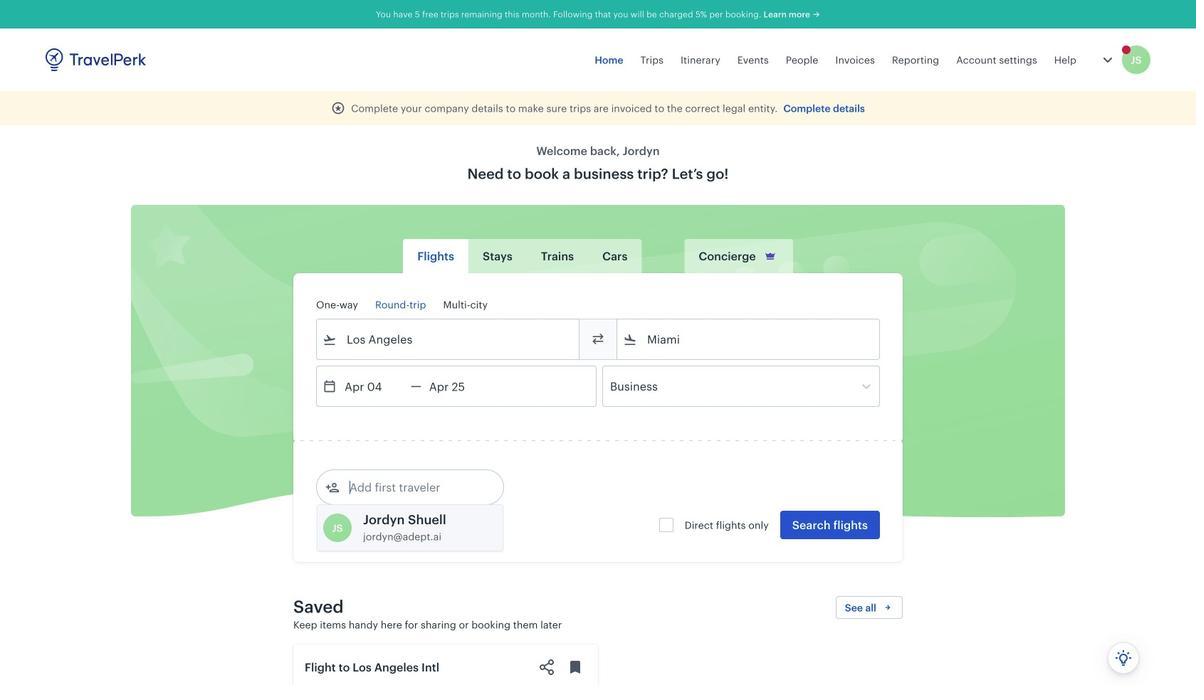 Task type: locate. For each thing, give the bounding box(es) containing it.
From search field
[[337, 328, 560, 351]]

To search field
[[637, 328, 861, 351]]



Task type: vqa. For each thing, say whether or not it's contained in the screenshot.
Move backward to switch to the previous month. image
no



Task type: describe. For each thing, give the bounding box(es) containing it.
Add first traveler search field
[[340, 476, 488, 499]]

Return text field
[[421, 367, 495, 407]]

Depart text field
[[337, 367, 411, 407]]



